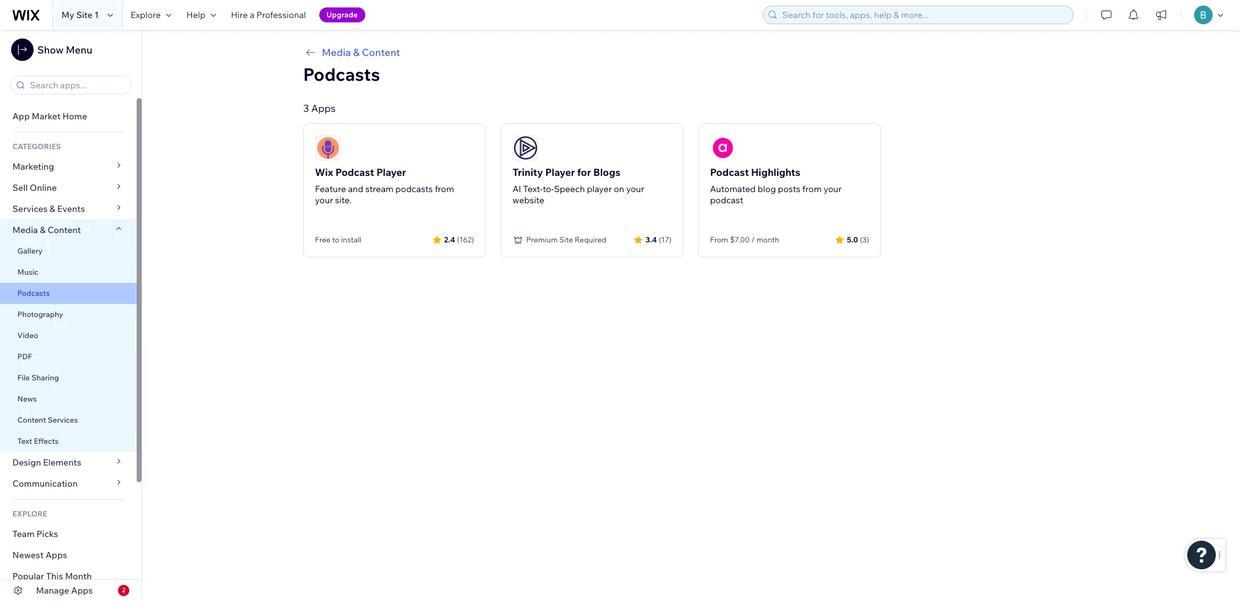 Task type: locate. For each thing, give the bounding box(es) containing it.
2 horizontal spatial content
[[362, 46, 400, 58]]

apps up 'this' on the left of the page
[[46, 549, 67, 561]]

music link
[[0, 262, 137, 283]]

free to install
[[315, 235, 362, 244]]

0 vertical spatial media
[[322, 46, 351, 58]]

month
[[65, 571, 92, 582]]

0 horizontal spatial media & content
[[12, 224, 81, 236]]

free
[[315, 235, 331, 244]]

media & content link
[[303, 45, 1079, 60], [0, 219, 137, 241]]

my
[[62, 9, 74, 21]]

0 horizontal spatial apps
[[46, 549, 67, 561]]

news link
[[0, 388, 137, 410]]

podcast up automated
[[710, 166, 749, 178]]

design elements
[[12, 457, 81, 468]]

pdf
[[17, 352, 32, 361]]

1 from from the left
[[435, 183, 454, 195]]

podcast up and in the top left of the page
[[336, 166, 374, 178]]

site right premium
[[560, 235, 573, 244]]

media up gallery
[[12, 224, 38, 236]]

player up stream
[[377, 166, 406, 178]]

2 vertical spatial &
[[40, 224, 46, 236]]

services
[[12, 203, 48, 214], [48, 415, 78, 425]]

content down news
[[17, 415, 46, 425]]

site
[[76, 9, 93, 21], [560, 235, 573, 244]]

0 vertical spatial apps
[[311, 102, 336, 114]]

podcasts down music
[[17, 288, 50, 298]]

0 vertical spatial media & content link
[[303, 45, 1079, 60]]

& left 'events'
[[50, 203, 55, 214]]

popular
[[12, 571, 44, 582]]

1
[[95, 9, 99, 21]]

(17)
[[659, 235, 672, 244]]

2
[[122, 586, 125, 594]]

$7.00
[[730, 235, 750, 244]]

team
[[12, 528, 35, 539]]

1 vertical spatial media & content link
[[0, 219, 137, 241]]

& inside services & events link
[[50, 203, 55, 214]]

0 horizontal spatial media
[[12, 224, 38, 236]]

events
[[57, 203, 85, 214]]

video
[[17, 331, 38, 340]]

2 horizontal spatial your
[[824, 183, 842, 195]]

0 horizontal spatial podcast
[[336, 166, 374, 178]]

0 horizontal spatial site
[[76, 9, 93, 21]]

from right podcasts
[[435, 183, 454, 195]]

from right posts
[[803, 183, 822, 195]]

& down services & events
[[40, 224, 46, 236]]

1 horizontal spatial media & content link
[[303, 45, 1079, 60]]

content down upgrade button
[[362, 46, 400, 58]]

media down upgrade button
[[322, 46, 351, 58]]

sell online
[[12, 182, 57, 193]]

content
[[362, 46, 400, 58], [48, 224, 81, 236], [17, 415, 46, 425]]

help button
[[179, 0, 224, 30]]

1 vertical spatial podcasts
[[17, 288, 50, 298]]

stream
[[365, 183, 394, 195]]

0 vertical spatial services
[[12, 203, 48, 214]]

wix podcast player feature and stream podcasts from your site.
[[315, 166, 454, 206]]

on
[[614, 183, 624, 195]]

0 vertical spatial podcasts
[[303, 63, 380, 85]]

2 from from the left
[[803, 183, 822, 195]]

text-
[[523, 183, 543, 195]]

1 horizontal spatial podcast
[[710, 166, 749, 178]]

app market home link
[[0, 106, 137, 127]]

/
[[752, 235, 755, 244]]

popular this month
[[12, 571, 92, 582]]

text
[[17, 436, 32, 446]]

0 horizontal spatial player
[[377, 166, 406, 178]]

text effects
[[17, 436, 59, 446]]

install
[[341, 235, 362, 244]]

apps inside newest apps link
[[46, 549, 67, 561]]

0 horizontal spatial from
[[435, 183, 454, 195]]

player
[[377, 166, 406, 178], [546, 166, 575, 178]]

1 podcast from the left
[[336, 166, 374, 178]]

0 vertical spatial content
[[362, 46, 400, 58]]

your right posts
[[824, 183, 842, 195]]

media & content down services & events
[[12, 224, 81, 236]]

2.4 (162)
[[444, 235, 474, 244]]

text effects link
[[0, 431, 137, 452]]

sidebar element
[[0, 30, 142, 601]]

player inside trinity player for blogs ai text-to-speech player on your website
[[546, 166, 575, 178]]

manage apps
[[36, 585, 93, 596]]

1 vertical spatial media
[[12, 224, 38, 236]]

2 podcast from the left
[[710, 166, 749, 178]]

0 horizontal spatial content
[[17, 415, 46, 425]]

0 horizontal spatial podcasts
[[17, 288, 50, 298]]

trinity player for blogs ai text-to-speech player on your website
[[513, 166, 645, 206]]

file sharing link
[[0, 367, 137, 388]]

newest
[[12, 549, 44, 561]]

1 vertical spatial site
[[560, 235, 573, 244]]

& down upgrade button
[[353, 46, 360, 58]]

popular this month link
[[0, 566, 137, 587]]

news
[[17, 394, 37, 403]]

your left site.
[[315, 195, 333, 206]]

podcasts up the 3 apps
[[303, 63, 380, 85]]

apps right 3
[[311, 102, 336, 114]]

gallery
[[17, 246, 43, 255]]

team picks link
[[0, 523, 137, 544]]

1 vertical spatial apps
[[46, 549, 67, 561]]

manage
[[36, 585, 69, 596]]

(162)
[[457, 235, 474, 244]]

site.
[[335, 195, 352, 206]]

0 vertical spatial &
[[353, 46, 360, 58]]

your right on
[[626, 183, 645, 195]]

posts
[[778, 183, 801, 195]]

1 vertical spatial media & content
[[12, 224, 81, 236]]

podcasts inside podcasts link
[[17, 288, 50, 298]]

website
[[513, 195, 544, 206]]

player up 'speech' at top left
[[546, 166, 575, 178]]

wix
[[315, 166, 333, 178]]

5.0
[[847, 235, 858, 244]]

1 horizontal spatial content
[[48, 224, 81, 236]]

1 horizontal spatial site
[[560, 235, 573, 244]]

services & events link
[[0, 198, 137, 219]]

podcast inside the wix podcast player feature and stream podcasts from your site.
[[336, 166, 374, 178]]

0 horizontal spatial your
[[315, 195, 333, 206]]

services down sell online at left top
[[12, 203, 48, 214]]

2 player from the left
[[546, 166, 575, 178]]

2 vertical spatial content
[[17, 415, 46, 425]]

apps
[[311, 102, 336, 114], [46, 549, 67, 561], [71, 585, 93, 596]]

content down services & events link
[[48, 224, 81, 236]]

media
[[322, 46, 351, 58], [12, 224, 38, 236]]

0 vertical spatial site
[[76, 9, 93, 21]]

apps down month
[[71, 585, 93, 596]]

podcast inside podcast highlights automated blog posts from your podcast
[[710, 166, 749, 178]]

app market home
[[12, 111, 87, 122]]

photography link
[[0, 304, 137, 325]]

(3)
[[860, 235, 870, 244]]

file sharing
[[17, 373, 59, 382]]

1 horizontal spatial &
[[50, 203, 55, 214]]

1 horizontal spatial from
[[803, 183, 822, 195]]

hire a professional link
[[224, 0, 314, 30]]

1 horizontal spatial your
[[626, 183, 645, 195]]

1 vertical spatial &
[[50, 203, 55, 214]]

communication link
[[0, 473, 137, 494]]

trinity
[[513, 166, 543, 178]]

your inside the wix podcast player feature and stream podcasts from your site.
[[315, 195, 333, 206]]

site left 1
[[76, 9, 93, 21]]

newest apps
[[12, 549, 67, 561]]

2 horizontal spatial apps
[[311, 102, 336, 114]]

1 player from the left
[[377, 166, 406, 178]]

2 vertical spatial apps
[[71, 585, 93, 596]]

0 horizontal spatial &
[[40, 224, 46, 236]]

services down news link
[[48, 415, 78, 425]]

podcasts
[[303, 63, 380, 85], [17, 288, 50, 298]]

Search for tools, apps, help & more... field
[[779, 6, 1070, 24]]

1 horizontal spatial player
[[546, 166, 575, 178]]

hire
[[231, 9, 248, 21]]

blog
[[758, 183, 776, 195]]

media & content inside sidebar element
[[12, 224, 81, 236]]

2 horizontal spatial &
[[353, 46, 360, 58]]

media & content down upgrade button
[[322, 46, 400, 58]]

1 horizontal spatial apps
[[71, 585, 93, 596]]

0 horizontal spatial media & content link
[[0, 219, 137, 241]]

0 vertical spatial media & content
[[322, 46, 400, 58]]

from
[[435, 183, 454, 195], [803, 183, 822, 195]]



Task type: describe. For each thing, give the bounding box(es) containing it.
5.0 (3)
[[847, 235, 870, 244]]

1 horizontal spatial media
[[322, 46, 351, 58]]

media inside sidebar element
[[12, 224, 38, 236]]

required
[[575, 235, 607, 244]]

site for my
[[76, 9, 93, 21]]

show menu button
[[11, 39, 92, 61]]

month
[[757, 235, 780, 244]]

this
[[46, 571, 63, 582]]

1 vertical spatial services
[[48, 415, 78, 425]]

explore
[[130, 9, 161, 21]]

blogs
[[594, 166, 621, 178]]

player
[[587, 183, 612, 195]]

design
[[12, 457, 41, 468]]

premium site required
[[526, 235, 607, 244]]

design elements link
[[0, 452, 137, 473]]

picks
[[37, 528, 58, 539]]

podcast highlights logo image
[[710, 135, 737, 161]]

podcast highlights automated blog posts from your podcast
[[710, 166, 842, 206]]

marketing
[[12, 161, 54, 172]]

wix podcast player logo image
[[315, 135, 341, 161]]

and
[[348, 183, 363, 195]]

sell
[[12, 182, 28, 193]]

from inside podcast highlights automated blog posts from your podcast
[[803, 183, 822, 195]]

app
[[12, 111, 30, 122]]

premium
[[526, 235, 558, 244]]

services & events
[[12, 203, 85, 214]]

gallery link
[[0, 241, 137, 262]]

hire a professional
[[231, 9, 306, 21]]

show
[[37, 44, 64, 56]]

upgrade
[[327, 10, 358, 19]]

ai
[[513, 183, 521, 195]]

speech
[[554, 183, 585, 195]]

market
[[32, 111, 61, 122]]

to
[[332, 235, 339, 244]]

1 horizontal spatial podcasts
[[303, 63, 380, 85]]

file
[[17, 373, 30, 382]]

Search apps... field
[[26, 76, 127, 94]]

home
[[62, 111, 87, 122]]

menu
[[66, 44, 92, 56]]

3
[[303, 102, 309, 114]]

team picks
[[12, 528, 58, 539]]

podcast
[[710, 195, 744, 206]]

highlights
[[751, 166, 801, 178]]

explore
[[12, 509, 47, 518]]

upgrade button
[[319, 7, 365, 22]]

apps for newest apps
[[46, 549, 67, 561]]

sell online link
[[0, 177, 137, 198]]

photography
[[17, 310, 63, 319]]

your inside podcast highlights automated blog posts from your podcast
[[824, 183, 842, 195]]

from $7.00 / month
[[710, 235, 780, 244]]

apps for 3 apps
[[311, 102, 336, 114]]

podcasts
[[396, 183, 433, 195]]

1 horizontal spatial media & content
[[322, 46, 400, 58]]

your inside trinity player for blogs ai text-to-speech player on your website
[[626, 183, 645, 195]]

3.4
[[646, 235, 657, 244]]

elements
[[43, 457, 81, 468]]

communication
[[12, 478, 80, 489]]

sharing
[[32, 373, 59, 382]]

from inside the wix podcast player feature and stream podcasts from your site.
[[435, 183, 454, 195]]

podcasts link
[[0, 283, 137, 304]]

pdf link
[[0, 346, 137, 367]]

to-
[[543, 183, 554, 195]]

a
[[250, 9, 255, 21]]

music
[[17, 267, 38, 277]]

for
[[577, 166, 591, 178]]

professional
[[257, 9, 306, 21]]

effects
[[34, 436, 59, 446]]

site for premium
[[560, 235, 573, 244]]

my site 1
[[62, 9, 99, 21]]

online
[[30, 182, 57, 193]]

automated
[[710, 183, 756, 195]]

1 vertical spatial content
[[48, 224, 81, 236]]

apps for manage apps
[[71, 585, 93, 596]]

marketing link
[[0, 156, 137, 177]]

content services link
[[0, 410, 137, 431]]

content services
[[17, 415, 78, 425]]

newest apps link
[[0, 544, 137, 566]]

help
[[186, 9, 206, 21]]

player inside the wix podcast player feature and stream podcasts from your site.
[[377, 166, 406, 178]]

3.4 (17)
[[646, 235, 672, 244]]

trinity player for blogs logo image
[[513, 135, 539, 161]]

2.4
[[444, 235, 455, 244]]

content inside content services link
[[17, 415, 46, 425]]



Task type: vqa. For each thing, say whether or not it's contained in the screenshot.
Library
no



